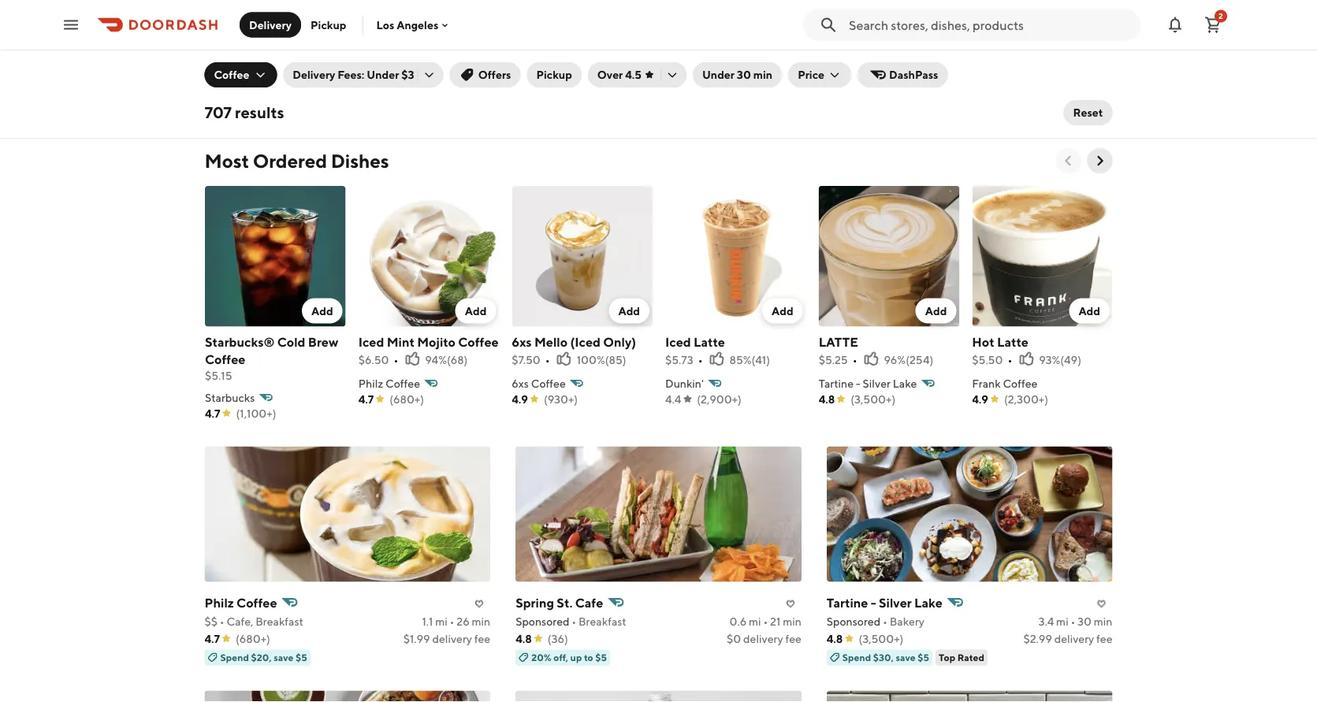 Task type: vqa. For each thing, say whether or not it's contained in the screenshot.
the top Pickup
yes



Task type: describe. For each thing, give the bounding box(es) containing it.
los angeles
[[377, 18, 439, 31]]

1.1
[[422, 615, 433, 628]]

85%(41)
[[729, 353, 770, 366]]

94%(68)
[[425, 353, 468, 366]]

$4
[[240, 97, 251, 108]]

$$ • coffee & tea, breakfast
[[516, 60, 654, 73]]

$5 for spend $30, save $5
[[918, 653, 930, 664]]

fee for spring st. cafe
[[786, 633, 802, 646]]

up
[[571, 653, 582, 664]]

1.5
[[420, 60, 433, 73]]

tartine - silver lake for 4.8
[[819, 377, 917, 390]]

rated
[[958, 653, 985, 664]]

- for sponsored
[[871, 596, 877, 611]]

• down 'mello' on the top left of page
[[545, 353, 550, 366]]

sponsored for spring
[[516, 615, 570, 628]]

$5.73 •
[[665, 353, 703, 366]]

notification bell image
[[1166, 15, 1185, 34]]

spend for spend $30, save $5
[[843, 653, 872, 664]]

off,
[[554, 653, 569, 664]]

1 horizontal spatial pickup
[[537, 68, 572, 81]]

2 (1,100+) from the top
[[236, 407, 276, 420]]

iced latte
[[665, 335, 725, 349]]

min for starbucks
[[472, 60, 491, 73]]

0 vertical spatial pickup button
[[301, 12, 356, 37]]

top
[[939, 653, 956, 664]]

4.8 down $5.25
[[819, 393, 835, 406]]

$​0 for spring st. cafe
[[727, 633, 742, 646]]

(2,000+)
[[547, 77, 593, 90]]

over 4.5
[[598, 68, 642, 81]]

1.1 mi • 26 min
[[422, 615, 491, 628]]

los angeles button
[[377, 18, 451, 31]]

• down the the on the top left
[[531, 60, 536, 73]]

mello
[[534, 335, 568, 349]]

$30,
[[874, 653, 894, 664]]

delivery fees: under $3
[[293, 68, 415, 81]]

results
[[235, 103, 284, 122]]

min for tartine - silver lake
[[1094, 615, 1113, 628]]

$5.50 •
[[972, 353, 1012, 366]]

$15
[[784, 77, 802, 90]]

coffee inside starbucks® cold brew coffee $5.15
[[205, 352, 245, 367]]

tea
[[628, 40, 648, 55]]

leaf
[[651, 40, 677, 55]]

0 horizontal spatial cafe
[[260, 60, 284, 73]]

4.7 down $5.15
[[205, 407, 220, 420]]

sponsored for tartine
[[827, 615, 881, 628]]

• down iced latte
[[698, 353, 703, 366]]

spring
[[516, 596, 554, 611]]

save for $30,
[[896, 653, 916, 664]]

4.7 for philz coffee
[[205, 633, 220, 646]]

coffee up '(193)'
[[849, 58, 884, 71]]

$0.99 delivery fee
[[400, 77, 491, 90]]

to
[[584, 653, 594, 664]]

click to add this store to your saved list image
[[1093, 39, 1112, 58]]

100%(85)
[[577, 353, 626, 366]]

get $4 off on $20+
[[220, 97, 304, 108]]

get
[[220, 97, 238, 108]]

• right $5.25
[[853, 353, 857, 366]]

• down hot latte
[[1008, 353, 1012, 366]]

4.8 down sponsored • bakery at the bottom right of the page
[[827, 633, 843, 646]]

hot
[[972, 335, 995, 349]]

3.4 mi • 30 min
[[1039, 615, 1113, 628]]

starbucks® cold brew coffee $5.15
[[205, 335, 338, 382]]

$5.50
[[972, 353, 1003, 366]]

(2,900+)
[[697, 393, 742, 406]]

$7.50 •
[[512, 353, 550, 366]]

707 results
[[205, 103, 284, 122]]

offers button
[[450, 62, 521, 88]]

coffee up 94%(68)
[[458, 335, 499, 349]]

ordered
[[253, 149, 327, 172]]

• right $
[[213, 60, 218, 73]]

under 30 min
[[703, 68, 773, 81]]

4.8 up 20%
[[516, 633, 532, 646]]

latte
[[819, 335, 858, 349]]

$5.15
[[205, 369, 232, 382]]

breakfast down tea
[[607, 60, 654, 73]]

$5.25
[[819, 353, 848, 366]]

under 30 min button
[[693, 62, 782, 88]]

3 add from the left
[[618, 305, 640, 318]]

21
[[771, 615, 781, 628]]

$​0 for the coffee bean & tea leaf
[[683, 77, 697, 90]]

20% off, up to $5
[[532, 653, 607, 664]]

philz coffee for 1.1 mi • 26 min
[[205, 596, 277, 611]]

philz coffee for (680+)
[[358, 377, 420, 390]]

0 horizontal spatial (680+)
[[236, 633, 270, 646]]

1 items, open order cart image
[[1204, 15, 1223, 34]]

4.7 down $6.50
[[358, 393, 374, 406]]

min for the coffee bean & tea leaf
[[783, 60, 802, 73]]

most ordered dishes
[[205, 149, 389, 172]]

price
[[798, 68, 825, 81]]

& for breakfast
[[575, 60, 582, 73]]

min for spring st. cafe
[[783, 615, 802, 628]]

$6.50 •
[[358, 353, 398, 366]]

hot latte
[[972, 335, 1029, 349]]

st.
[[557, 596, 573, 611]]

$
[[205, 60, 211, 73]]

delivery for delivery
[[249, 18, 292, 31]]

0.7 mi • 18 min
[[730, 60, 802, 73]]

$5.25 •
[[819, 353, 857, 366]]

& for leaf
[[617, 40, 625, 55]]

mint
[[387, 335, 414, 349]]

latte for iced latte
[[694, 335, 725, 349]]

1 horizontal spatial pickup button
[[527, 62, 582, 88]]

the coffee bean & tea leaf
[[516, 40, 677, 55]]

1.5 mi • 26 min
[[420, 60, 491, 73]]

min for philz coffee
[[472, 615, 491, 628]]

2 add from the left
[[465, 305, 486, 318]]

$2.99
[[1024, 633, 1053, 646]]

bean
[[584, 40, 614, 55]]

coffee button
[[205, 62, 277, 88]]

0 horizontal spatial tea,
[[584, 60, 604, 73]]

1 under from the left
[[367, 68, 399, 81]]

$7.50
[[512, 353, 540, 366]]

coffee up (2,300+)
[[1003, 377, 1038, 390]]

the
[[516, 40, 538, 55]]

delivery for tartine - silver lake
[[1055, 633, 1095, 646]]

4.7 for the coffee bean & tea leaf
[[516, 77, 531, 90]]

pastries
[[918, 58, 957, 71]]

open menu image
[[62, 15, 80, 34]]

fees:
[[338, 68, 365, 81]]

$20,
[[251, 653, 272, 664]]

1 vertical spatial cafe
[[575, 596, 604, 611]]

fee for starbucks
[[475, 77, 491, 90]]

$2.99 delivery fee
[[1024, 633, 1113, 646]]

$0.99
[[400, 77, 430, 90]]

over
[[598, 68, 623, 81]]

off
[[253, 97, 266, 108]]

• left bakery
[[883, 615, 888, 628]]

tartine - silver lake for sponsored
[[827, 596, 943, 611]]

mi for starbucks
[[436, 60, 448, 73]]

0.6
[[730, 615, 747, 628]]

silver for 4.8
[[863, 377, 891, 390]]

5 add from the left
[[925, 305, 947, 318]]

$​0 delivery fee
[[727, 633, 802, 646]]

delivery for philz coffee
[[432, 633, 472, 646]]

delivery for spring st. cafe
[[744, 633, 784, 646]]

4.5
[[626, 68, 642, 81]]

philz for (680+)
[[358, 377, 383, 390]]

$3
[[402, 68, 415, 81]]

mi for spring st. cafe
[[749, 615, 762, 628]]

(2,300+)
[[1004, 393, 1048, 406]]

93%(49)
[[1039, 353, 1082, 366]]



Task type: locate. For each thing, give the bounding box(es) containing it.
mi for philz coffee
[[436, 615, 448, 628]]

sponsored
[[516, 615, 570, 628], [827, 615, 881, 628]]

tartine down the $5.25 •
[[819, 377, 854, 390]]

0 horizontal spatial sponsored
[[516, 615, 570, 628]]

2 iced from the left
[[665, 335, 691, 349]]

pickup up fees:
[[311, 18, 347, 31]]

cold
[[277, 335, 305, 349]]

0 vertical spatial philz
[[358, 377, 383, 390]]

latte for hot latte
[[997, 335, 1029, 349]]

96%(254)
[[884, 353, 934, 366]]

2 under from the left
[[703, 68, 735, 81]]

$6.50
[[358, 353, 389, 366]]

philz
[[358, 377, 383, 390], [205, 596, 234, 611]]

30 inside button
[[737, 68, 751, 81]]

- up sponsored • bakery at the bottom right of the page
[[871, 596, 877, 611]]

2 click to add this store to your saved list image from the left
[[781, 39, 800, 58]]

frank inside frank coffee $$ • coffee & tea, pastries
[[827, 39, 861, 54]]

6 add from the left
[[1079, 305, 1101, 318]]

1 horizontal spatial philz coffee
[[358, 377, 420, 390]]

0 horizontal spatial $5
[[296, 653, 307, 664]]

save right $20,
[[274, 653, 294, 664]]

1 vertical spatial (1,100+)
[[236, 407, 276, 420]]

click to add this store to your saved list image for the coffee bean & tea leaf
[[781, 39, 800, 58]]

0 vertical spatial 26
[[457, 60, 470, 73]]

fee for the coffee bean & tea leaf
[[742, 77, 758, 90]]

• up $0.99 delivery fee
[[450, 60, 455, 73]]

0 horizontal spatial pickup button
[[301, 12, 356, 37]]

2 horizontal spatial $5
[[918, 653, 930, 664]]

• up $1.99 delivery fee
[[450, 615, 455, 628]]

1 (1,100+) from the top
[[236, 77, 276, 90]]

$1.99 delivery fee
[[403, 633, 491, 646]]

$$ for the coffee bean & tea leaf
[[516, 60, 529, 73]]

3 $5 from the left
[[918, 653, 930, 664]]

2 latte from the left
[[997, 335, 1029, 349]]

fee down 0.6 mi • 21 min
[[786, 633, 802, 646]]

spend
[[220, 653, 249, 664], [843, 653, 872, 664]]

lake for 4.8
[[893, 377, 917, 390]]

reset
[[1074, 106, 1104, 119]]

silver up bakery
[[879, 596, 912, 611]]

over
[[760, 77, 782, 90]]

2 26 from the top
[[457, 615, 470, 628]]

$​0 left under 30 min
[[683, 77, 697, 90]]

sponsored • bakery
[[827, 615, 925, 628]]

$5 left top
[[918, 653, 930, 664]]

0 horizontal spatial 30
[[737, 68, 751, 81]]

coffee up $$ • coffee & tea, breakfast
[[541, 40, 581, 55]]

0 horizontal spatial philz coffee
[[205, 596, 277, 611]]

1 4.9 from the left
[[512, 393, 528, 406]]

frank coffee
[[972, 377, 1038, 390]]

0 vertical spatial philz coffee
[[358, 377, 420, 390]]

mi for the coffee bean & tea leaf
[[749, 60, 761, 73]]

0 horizontal spatial -
[[856, 377, 861, 390]]

tea,
[[895, 58, 916, 71], [584, 60, 604, 73]]

(3,500+) down sponsored • bakery at the bottom right of the page
[[859, 633, 904, 646]]

• left cafe, at bottom
[[220, 615, 225, 628]]

starbucks®
[[205, 335, 274, 349]]

6xs coffee
[[512, 377, 566, 390]]

&
[[617, 40, 625, 55], [886, 58, 893, 71], [575, 60, 582, 73]]

add
[[311, 305, 333, 318], [465, 305, 486, 318], [618, 305, 640, 318], [772, 305, 793, 318], [925, 305, 947, 318], [1079, 305, 1101, 318]]

0 horizontal spatial philz
[[205, 596, 234, 611]]

Store search: begin typing to search for stores available on DoorDash text field
[[849, 16, 1132, 34]]

2 starbucks from the top
[[205, 391, 255, 404]]

delivery inside "button"
[[249, 18, 292, 31]]

2 4.9 from the left
[[972, 393, 989, 406]]

26 for the
[[457, 60, 470, 73]]

0 vertical spatial -
[[856, 377, 861, 390]]

0 horizontal spatial iced
[[358, 335, 384, 349]]

dunkin'
[[665, 377, 704, 390]]

mi right 1.1
[[436, 615, 448, 628]]

1 vertical spatial philz
[[205, 596, 234, 611]]

pickup
[[311, 18, 347, 31], [537, 68, 572, 81]]

tartine - silver lake down the $5.25 •
[[819, 377, 917, 390]]

starbucks down $5.15
[[205, 391, 255, 404]]

1 horizontal spatial 4.9
[[972, 393, 989, 406]]

mi right '0.6'
[[749, 615, 762, 628]]

delivery down 3.4 mi • 30 min
[[1055, 633, 1095, 646]]

1 add from the left
[[311, 305, 333, 318]]

los
[[377, 18, 395, 31]]

most
[[205, 149, 249, 172]]

lake up bakery
[[915, 596, 943, 611]]

2 sponsored from the left
[[827, 615, 881, 628]]

delivery button
[[240, 12, 301, 37]]

brew
[[308, 335, 338, 349]]

1 vertical spatial starbucks
[[205, 391, 255, 404]]

price button
[[789, 62, 852, 88]]

0 horizontal spatial pickup
[[311, 18, 347, 31]]

0 vertical spatial frank
[[827, 39, 861, 54]]

lake
[[893, 377, 917, 390], [915, 596, 943, 611]]

next button of carousel image
[[1093, 153, 1108, 169]]

click to add this store to your saved list image
[[470, 39, 489, 58], [781, 39, 800, 58]]

- for 4.8
[[856, 377, 861, 390]]

cafe
[[260, 60, 284, 73], [575, 596, 604, 611]]

coffee right $
[[214, 68, 250, 81]]

1 vertical spatial silver
[[879, 596, 912, 611]]

frank for frank coffee
[[972, 377, 1001, 390]]

0 vertical spatial 6xs
[[512, 335, 532, 349]]

iced for iced latte
[[665, 335, 691, 349]]

$ • coffee, cafe
[[205, 60, 284, 73]]

frank up price button
[[827, 39, 861, 54]]

breakfast right cafe, at bottom
[[256, 615, 304, 628]]

click to add this store to your saved list image for starbucks
[[470, 39, 489, 58]]

0 horizontal spatial save
[[274, 653, 294, 664]]

spend $30, save $5
[[843, 653, 930, 664]]

& inside frank coffee $$ • coffee & tea, pastries
[[886, 58, 893, 71]]

min inside button
[[754, 68, 773, 81]]

0 horizontal spatial spend
[[220, 653, 249, 664]]

mojito
[[417, 335, 455, 349]]

3.4
[[1039, 615, 1055, 628]]

4.4
[[665, 393, 681, 406]]

• left 21 at the bottom
[[764, 615, 768, 628]]

iced up $5.73
[[665, 335, 691, 349]]

1 spend from the left
[[220, 653, 249, 664]]

0 vertical spatial tartine - silver lake
[[819, 377, 917, 390]]

coffee up $5.15
[[205, 352, 245, 367]]

mi right 0.7
[[749, 60, 761, 73]]

$​0 down '0.6'
[[727, 633, 742, 646]]

save for $20,
[[274, 653, 294, 664]]

1 save from the left
[[274, 653, 294, 664]]

(680+)
[[389, 393, 424, 406], [236, 633, 270, 646]]

min
[[472, 60, 491, 73], [783, 60, 802, 73], [754, 68, 773, 81], [472, 615, 491, 628], [783, 615, 802, 628], [1094, 615, 1113, 628]]

4.8 right the 'price'
[[827, 75, 843, 88]]

(3,500+) down the $5.25 •
[[851, 393, 896, 406]]

2 $5 from the left
[[596, 653, 607, 664]]

26 for spring
[[457, 615, 470, 628]]

2 button
[[1198, 9, 1229, 41]]

1 vertical spatial (680+)
[[236, 633, 270, 646]]

spend for spend $20, save $5
[[220, 653, 249, 664]]

1 horizontal spatial $5
[[596, 653, 607, 664]]

1 horizontal spatial spend
[[843, 653, 872, 664]]

silver for sponsored
[[879, 596, 912, 611]]

$$ left cafe, at bottom
[[205, 615, 218, 628]]

top rated
[[939, 653, 985, 664]]

fee down 1.1 mi • 26 min
[[475, 633, 491, 646]]

latte up $5.73 • on the right bottom of the page
[[694, 335, 725, 349]]

reset button
[[1064, 100, 1113, 125]]

1 horizontal spatial save
[[896, 653, 916, 664]]

$1.99
[[403, 633, 430, 646]]

4.9 for hot latte
[[972, 393, 989, 406]]

0 horizontal spatial latte
[[694, 335, 725, 349]]

707
[[205, 103, 232, 122]]

1 vertical spatial tartine
[[827, 596, 869, 611]]

2 6xs from the top
[[512, 377, 529, 390]]

frank for frank coffee $$ • coffee & tea, pastries
[[827, 39, 861, 54]]

1 vertical spatial -
[[871, 596, 877, 611]]

iced for iced mint mojito coffee
[[358, 335, 384, 349]]

silver down 96%(254)
[[863, 377, 891, 390]]

mi for tartine - silver lake
[[1057, 615, 1069, 628]]

breakfast up the to
[[579, 615, 627, 628]]

4.9 down frank coffee on the bottom right of the page
[[972, 393, 989, 406]]

• up $2.99 delivery fee
[[1071, 615, 1076, 628]]

1 vertical spatial frank
[[972, 377, 1001, 390]]

• inside frank coffee $$ • coffee & tea, pastries
[[842, 58, 847, 71]]

coffee,
[[220, 60, 258, 73]]

$$
[[827, 58, 840, 71], [516, 60, 529, 73], [205, 615, 218, 628]]

4 add from the left
[[772, 305, 793, 318]]

1 horizontal spatial &
[[617, 40, 625, 55]]

4.7 down $$ • cafe, breakfast
[[205, 633, 220, 646]]

2 spend from the left
[[843, 653, 872, 664]]

silver
[[863, 377, 891, 390], [879, 596, 912, 611]]

pickup button up fees:
[[301, 12, 356, 37]]

click to add this store to your saved list image up the 0.7 mi • 18 min
[[781, 39, 800, 58]]

1 horizontal spatial frank
[[972, 377, 1001, 390]]

previous button of carousel image
[[1061, 153, 1077, 169]]

0 vertical spatial delivery
[[249, 18, 292, 31]]

30
[[737, 68, 751, 81], [1078, 615, 1092, 628]]

& left tea
[[617, 40, 625, 55]]

on
[[268, 97, 279, 108]]

1 vertical spatial tartine - silver lake
[[827, 596, 943, 611]]

6xs up $7.50
[[512, 335, 532, 349]]

coffee up (2,000+)
[[538, 60, 573, 73]]

• left 18
[[763, 60, 768, 73]]

bakery
[[890, 615, 925, 628]]

philz down $6.50
[[358, 377, 383, 390]]

1 starbucks from the top
[[205, 40, 263, 55]]

0 vertical spatial lake
[[893, 377, 917, 390]]

0.7
[[730, 60, 747, 73]]

1 horizontal spatial iced
[[665, 335, 691, 349]]

lake down 96%(254)
[[893, 377, 917, 390]]

0 horizontal spatial delivery
[[249, 18, 292, 31]]

1 horizontal spatial sponsored
[[827, 615, 881, 628]]

1 vertical spatial delivery
[[293, 68, 335, 81]]

latte
[[694, 335, 725, 349], [997, 335, 1029, 349]]

4.7 right offers at left
[[516, 77, 531, 90]]

tartine - silver lake
[[819, 377, 917, 390], [827, 596, 943, 611]]

delivery down 0.6 mi • 21 min
[[744, 633, 784, 646]]

spend left $30,
[[843, 653, 872, 664]]

tartine up sponsored • bakery at the bottom right of the page
[[827, 596, 869, 611]]

philz for 1.1 mi • 26 min
[[205, 596, 234, 611]]

1 vertical spatial philz coffee
[[205, 596, 277, 611]]

frank
[[827, 39, 861, 54], [972, 377, 1001, 390]]

latte up $5.50 • on the bottom of page
[[997, 335, 1029, 349]]

coffee down $6.50 •
[[385, 377, 420, 390]]

frank down $5.50
[[972, 377, 1001, 390]]

sponsored • breakfast
[[516, 615, 627, 628]]

cafe right st.
[[575, 596, 604, 611]]

0 vertical spatial pickup
[[311, 18, 347, 31]]

6xs down $7.50
[[512, 377, 529, 390]]

starbucks up coffee,
[[205, 40, 263, 55]]

1 horizontal spatial under
[[703, 68, 735, 81]]

4.8
[[827, 75, 843, 88], [819, 393, 835, 406], [516, 633, 532, 646], [827, 633, 843, 646]]

1 latte from the left
[[694, 335, 725, 349]]

2 save from the left
[[896, 653, 916, 664]]

delivery
[[432, 77, 472, 90], [699, 77, 739, 90], [432, 633, 472, 646], [744, 633, 784, 646], [1055, 633, 1095, 646]]

4.7
[[205, 77, 220, 90], [516, 77, 531, 90], [358, 393, 374, 406], [205, 407, 220, 420], [205, 633, 220, 646]]

philz coffee up cafe, at bottom
[[205, 596, 277, 611]]

iced up $6.50
[[358, 335, 384, 349]]

1 iced from the left
[[358, 335, 384, 349]]

4.9 down 6xs coffee
[[512, 393, 528, 406]]

1 horizontal spatial $$
[[516, 60, 529, 73]]

1 vertical spatial 26
[[457, 615, 470, 628]]

iced mint mojito coffee
[[358, 335, 499, 349]]

1 horizontal spatial $​0
[[727, 633, 742, 646]]

coffee up the dashpass button at the right of page
[[863, 39, 904, 54]]

0 vertical spatial cafe
[[260, 60, 284, 73]]

tartine for sponsored
[[827, 596, 869, 611]]

$5
[[296, 653, 307, 664], [596, 653, 607, 664], [918, 653, 930, 664]]

0 horizontal spatial click to add this store to your saved list image
[[470, 39, 489, 58]]

0 vertical spatial (680+)
[[389, 393, 424, 406]]

$5.73
[[665, 353, 693, 366]]

0 vertical spatial $​0
[[683, 77, 697, 90]]

1 horizontal spatial latte
[[997, 335, 1029, 349]]

(930+)
[[544, 393, 578, 406]]

fee for tartine - silver lake
[[1097, 633, 1113, 646]]

1 vertical spatial (3,500+)
[[859, 633, 904, 646]]

0 vertical spatial starbucks
[[205, 40, 263, 55]]

spend left $20,
[[220, 653, 249, 664]]

0 horizontal spatial under
[[367, 68, 399, 81]]

20%
[[532, 653, 552, 664]]

over 4.5 button
[[588, 62, 687, 88]]

dashpass
[[890, 68, 939, 81]]

under inside button
[[703, 68, 735, 81]]

spend $20, save $5
[[220, 653, 307, 664]]

1 vertical spatial pickup button
[[527, 62, 582, 88]]

& left 'pastries'
[[886, 58, 893, 71]]

dashpass button
[[858, 62, 948, 88]]

0 horizontal spatial 4.9
[[512, 393, 528, 406]]

• down st.
[[572, 615, 577, 628]]

1 $5 from the left
[[296, 653, 307, 664]]

1 horizontal spatial philz
[[358, 377, 383, 390]]

0 horizontal spatial $$
[[205, 615, 218, 628]]

4.7 for starbucks
[[205, 77, 220, 90]]

fee down 3.4 mi • 30 min
[[1097, 633, 1113, 646]]

1 vertical spatial lake
[[915, 596, 943, 611]]

2 horizontal spatial &
[[886, 58, 893, 71]]

$5 for spend $20, save $5
[[296, 653, 307, 664]]

1 vertical spatial pickup
[[537, 68, 572, 81]]

- down the $5.25 •
[[856, 377, 861, 390]]

0 vertical spatial tartine
[[819, 377, 854, 390]]

0 vertical spatial 30
[[737, 68, 751, 81]]

delivery for the coffee bean & tea leaf
[[699, 77, 739, 90]]

$5 right the to
[[596, 653, 607, 664]]

1 26 from the top
[[457, 60, 470, 73]]

tartine for 4.8
[[819, 377, 854, 390]]

tea, left 'pastries'
[[895, 58, 916, 71]]

$$ inside frank coffee $$ • coffee & tea, pastries
[[827, 58, 840, 71]]

philz coffee down $6.50 •
[[358, 377, 420, 390]]

1 horizontal spatial tea,
[[895, 58, 916, 71]]

1 6xs from the top
[[512, 335, 532, 349]]

delivery down 0.7
[[699, 77, 739, 90]]

& up (2,000+)
[[575, 60, 582, 73]]

0 horizontal spatial &
[[575, 60, 582, 73]]

0 horizontal spatial $​0
[[683, 77, 697, 90]]

mi right 3.4
[[1057, 615, 1069, 628]]

(iced
[[570, 335, 601, 349]]

starbucks
[[205, 40, 263, 55], [205, 391, 255, 404]]

6xs mello (iced only)
[[512, 335, 636, 349]]

spring st. cafe
[[516, 596, 604, 611]]

$$ down the the on the top left
[[516, 60, 529, 73]]

philz up cafe, at bottom
[[205, 596, 234, 611]]

1 horizontal spatial 30
[[1078, 615, 1092, 628]]

1 horizontal spatial delivery
[[293, 68, 335, 81]]

(36)
[[548, 633, 568, 646]]

(3,500+)
[[851, 393, 896, 406], [859, 633, 904, 646]]

fee down 0.7
[[742, 77, 758, 90]]

0 horizontal spatial frank
[[827, 39, 861, 54]]

lake for sponsored
[[915, 596, 943, 611]]

-
[[856, 377, 861, 390], [871, 596, 877, 611]]

1 horizontal spatial -
[[871, 596, 877, 611]]

0 vertical spatial silver
[[863, 377, 891, 390]]

fee for philz coffee
[[475, 633, 491, 646]]

starbucks for (1,100+)
[[205, 391, 255, 404]]

delivery for starbucks
[[432, 77, 472, 90]]

2 horizontal spatial $$
[[827, 58, 840, 71]]

only)
[[603, 335, 636, 349]]

coffee up the (930+)
[[531, 377, 566, 390]]

1 vertical spatial 6xs
[[512, 377, 529, 390]]

1 horizontal spatial cafe
[[575, 596, 604, 611]]

26 up $0.99 delivery fee
[[457, 60, 470, 73]]

tea, inside frank coffee $$ • coffee & tea, pastries
[[895, 58, 916, 71]]

6xs for 6xs coffee
[[512, 377, 529, 390]]

mi right 1.5
[[436, 60, 448, 73]]

1 vertical spatial 30
[[1078, 615, 1092, 628]]

delivery for delivery fees: under $3
[[293, 68, 335, 81]]

pickup down the the on the top left
[[537, 68, 572, 81]]

$$ right the 'price'
[[827, 58, 840, 71]]

pickup button down the the on the top left
[[527, 62, 582, 88]]

• right the 'price'
[[842, 58, 847, 71]]

1 horizontal spatial click to add this store to your saved list image
[[781, 39, 800, 58]]

coffee up $$ • cafe, breakfast
[[237, 596, 277, 611]]

save right $30,
[[896, 653, 916, 664]]

coffee inside button
[[214, 68, 250, 81]]

• down mint
[[393, 353, 398, 366]]

18
[[770, 60, 781, 73]]

1 sponsored from the left
[[516, 615, 570, 628]]

26 up $1.99 delivery fee
[[457, 615, 470, 628]]

6xs for 6xs mello (iced only)
[[512, 335, 532, 349]]

$$ for philz coffee
[[205, 615, 218, 628]]

sponsored up $30,
[[827, 615, 881, 628]]

1 vertical spatial $​0
[[727, 633, 742, 646]]

click to add this store to your saved list image up offers button
[[470, 39, 489, 58]]

delivery up $20+
[[293, 68, 335, 81]]

4.9 for 6xs mello (iced only)
[[512, 393, 528, 406]]

1 click to add this store to your saved list image from the left
[[470, 39, 489, 58]]

tartine - silver lake up sponsored • bakery at the bottom right of the page
[[827, 596, 943, 611]]

0 vertical spatial (1,100+)
[[236, 77, 276, 90]]

starbucks for 1.5 mi • 26 min
[[205, 40, 263, 55]]

1 horizontal spatial (680+)
[[389, 393, 424, 406]]

0 vertical spatial (3,500+)
[[851, 393, 896, 406]]

(1,100+) up 'off'
[[236, 77, 276, 90]]

$20+
[[281, 97, 304, 108]]



